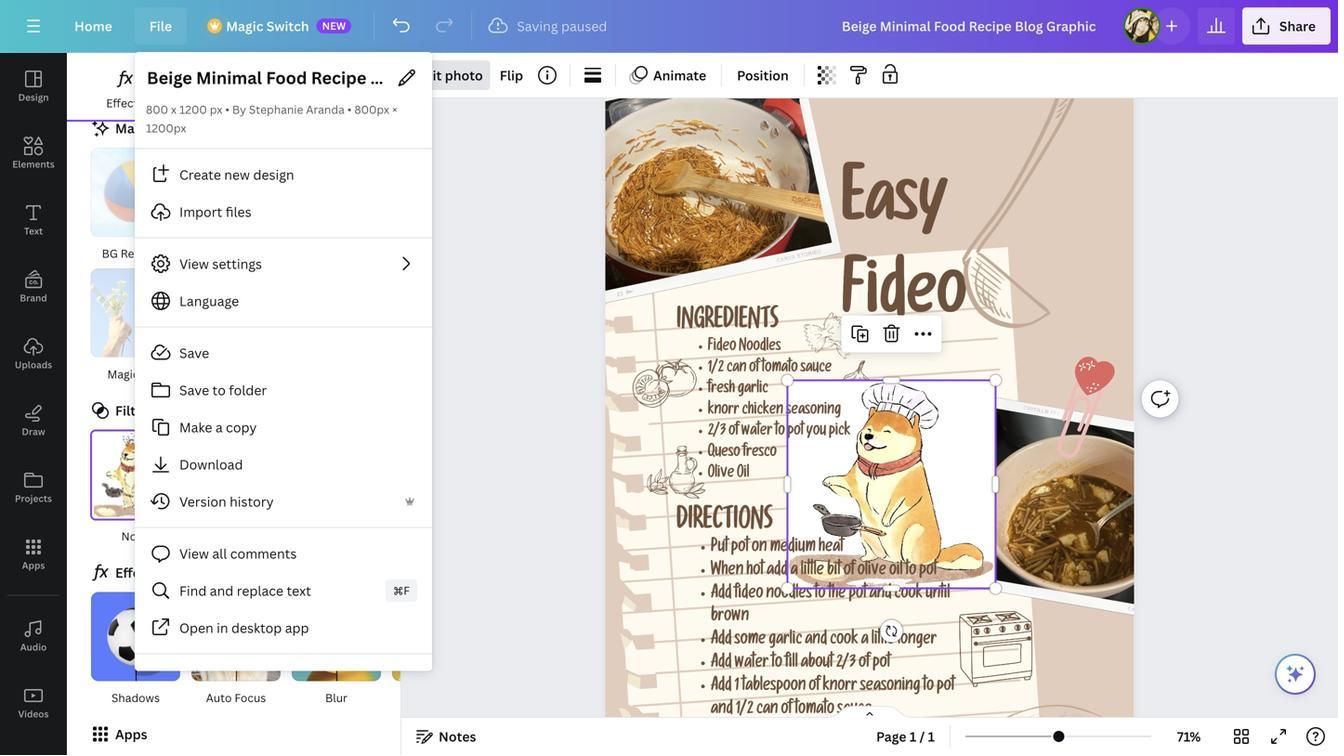Task type: locate. For each thing, give the bounding box(es) containing it.
cook
[[895, 587, 923, 604], [830, 633, 859, 650]]

fideo inside fideo noodles 1/2 can of tomato sauce fresh garlic knorr chicken seasoning 2/3 of water to pot you pick queso fresco olive oil
[[708, 340, 737, 356]]

1 horizontal spatial 2/3
[[836, 656, 856, 673]]

1 vertical spatial fideo
[[708, 340, 737, 356]]

fideo
[[842, 268, 967, 337], [708, 340, 737, 356]]

2 save from the top
[[179, 382, 209, 399]]

1 horizontal spatial edit
[[416, 66, 442, 84]]

1 horizontal spatial a
[[791, 564, 798, 581]]

0 vertical spatial edit
[[416, 66, 442, 84]]

1 vertical spatial apps
[[115, 726, 147, 744]]

pick
[[829, 425, 851, 441]]

of down "tablespoon"
[[781, 702, 793, 720]]

1 vertical spatial knorr
[[823, 679, 858, 697]]

noodles
[[767, 587, 812, 604]]

to
[[212, 382, 226, 399], [776, 425, 785, 441], [906, 564, 917, 581], [815, 587, 826, 604], [772, 656, 783, 673], [924, 679, 934, 697]]

seasoning inside fideo noodles 1/2 can of tomato sauce fresh garlic knorr chicken seasoning 2/3 of water to pot you pick queso fresco olive oil
[[786, 404, 841, 420]]

save
[[179, 344, 209, 362], [179, 382, 209, 399]]

magic up filters
[[107, 367, 139, 382]]

tomato inside put pot on medium heat when hot add a little bit of olive oil to pot add fideo noodles to the pot and cook until brown add some garlic and cook a little longer add water to fill about 2/3 of pot add 1 tablespoon of knorr seasoning to pot and 1/2 can of tomato sauce
[[795, 702, 835, 720]]

design title text field inside main menu bar
[[827, 7, 1116, 45]]

3 add from the top
[[711, 656, 732, 673]]

pot left you
[[788, 425, 804, 441]]

1 vertical spatial effects
[[115, 564, 159, 582]]

1 horizontal spatial sauce
[[838, 702, 872, 720]]

fideo for fideo noodles 1/2 can of tomato sauce fresh garlic knorr chicken seasoning 2/3 of water to pot you pick queso fresco olive oil
[[708, 340, 737, 356]]

apps
[[22, 560, 45, 572], [115, 726, 147, 744]]

magic inside main menu bar
[[226, 17, 264, 35]]

garlic up fill
[[769, 633, 803, 650]]

1 horizontal spatial design title text field
[[827, 7, 1116, 45]]

animate
[[654, 66, 707, 84]]

filters
[[115, 402, 155, 420]]

2 horizontal spatial 1
[[928, 728, 935, 746]]

view inside button
[[179, 545, 209, 563]]

1
[[735, 679, 740, 697], [910, 728, 917, 746], [928, 728, 935, 746]]

new
[[224, 166, 250, 184]]

can up fresh at the right bottom
[[727, 362, 747, 377]]

0 horizontal spatial can
[[727, 362, 747, 377]]

1 vertical spatial garlic
[[769, 633, 803, 650]]

view for view settings
[[179, 255, 209, 273]]

1 vertical spatial a
[[791, 564, 798, 581]]

1 vertical spatial design title text field
[[146, 63, 388, 93]]

blur
[[325, 691, 348, 706]]

1 vertical spatial seasoning
[[861, 679, 921, 697]]

text
[[24, 225, 43, 238]]

view all comments button
[[135, 535, 432, 573]]

tomato down about
[[795, 702, 835, 720]]

0 vertical spatial a
[[215, 419, 223, 436]]

magic left eraser
[[200, 246, 231, 261]]

0 vertical spatial cook
[[895, 587, 923, 604]]

easy
[[842, 175, 948, 244]]

seasoning up show pages image
[[861, 679, 921, 697]]

tablespoon
[[742, 679, 806, 697]]

a
[[215, 419, 223, 436], [791, 564, 798, 581], [862, 633, 869, 650]]

fideo noodles 1/2 can of tomato sauce fresh garlic knorr chicken seasoning 2/3 of water to pot you pick queso fresco olive oil
[[708, 340, 851, 483]]

olive
[[708, 467, 735, 483]]

2 vertical spatial a
[[862, 633, 869, 650]]

find
[[179, 582, 207, 600]]

magic down 800
[[115, 119, 153, 137]]

can down "tablespoon"
[[757, 702, 779, 720]]

0 vertical spatial 2/3
[[708, 425, 726, 441]]

Design title text field
[[827, 7, 1116, 45], [146, 63, 388, 93]]

0 horizontal spatial apps
[[22, 560, 45, 572]]

0 vertical spatial knorr
[[708, 404, 740, 420]]

of right bit
[[844, 564, 855, 581]]

1 horizontal spatial apps
[[115, 726, 147, 744]]

flip
[[500, 66, 523, 84]]

0 vertical spatial sauce
[[801, 362, 832, 377]]

to left "folder"
[[212, 382, 226, 399]]

1 view from the top
[[179, 255, 209, 273]]

view inside 'dropdown button'
[[179, 255, 209, 273]]

effects left 800
[[106, 95, 144, 111]]

garlic up chicken
[[738, 383, 769, 399]]

magic expand image
[[288, 148, 377, 237]]

little
[[801, 564, 825, 581], [872, 633, 895, 650]]

magic left switch
[[226, 17, 264, 35]]

magic eraser
[[200, 246, 268, 261]]

edit inside button
[[142, 367, 163, 382]]

open
[[179, 620, 214, 637]]

0 horizontal spatial little
[[801, 564, 825, 581]]

0 horizontal spatial edit
[[142, 367, 163, 382]]

1 horizontal spatial little
[[872, 633, 895, 650]]

bg
[[102, 246, 118, 261]]

1 right /
[[928, 728, 935, 746]]

create new design button
[[135, 156, 432, 193]]

queso
[[708, 446, 741, 462]]

0 horizontal spatial 2/3
[[708, 425, 726, 441]]

apps inside button
[[22, 560, 45, 572]]

water down some
[[735, 656, 769, 673]]

view all comments
[[179, 545, 297, 563]]

magic inside magic edit button
[[107, 367, 139, 382]]

and up about
[[805, 633, 828, 650]]

file button
[[135, 7, 187, 45]]

a left copy
[[215, 419, 223, 436]]

seasoning inside put pot on medium heat when hot add a little bit of olive oil to pot add fideo noodles to the pot and cook until brown add some garlic and cook a little longer add water to fill about 2/3 of pot add 1 tablespoon of knorr seasoning to pot and 1/2 can of tomato sauce
[[861, 679, 921, 697]]

edit inside dropdown button
[[416, 66, 442, 84]]

projects button
[[0, 455, 67, 521]]

1 horizontal spatial fideo
[[842, 268, 967, 337]]

videos
[[18, 708, 49, 721]]

of up queso at the right bottom
[[729, 425, 739, 441]]

none
[[121, 529, 150, 544]]

1200
[[179, 102, 207, 117]]

fresco
[[743, 446, 777, 462]]

saving paused
[[517, 17, 607, 35]]

little left longer
[[872, 633, 895, 650]]

edit
[[416, 66, 442, 84], [142, 367, 163, 382]]

save up make
[[179, 382, 209, 399]]

0 vertical spatial fideo
[[842, 268, 967, 337]]

magic inside magic eraser button
[[200, 246, 231, 261]]

apps down shadows
[[115, 726, 147, 744]]

1 left "tablespoon"
[[735, 679, 740, 697]]

2/3 inside put pot on medium heat when hot add a little bit of olive oil to pot add fideo noodles to the pot and cook until brown add some garlic and cook a little longer add water to fill about 2/3 of pot add 1 tablespoon of knorr seasoning to pot and 1/2 can of tomato sauce
[[836, 656, 856, 673]]

1 vertical spatial 1/2
[[736, 702, 754, 720]]

side panel tab list
[[0, 53, 67, 756]]

add
[[767, 564, 788, 581]]

1 save from the top
[[179, 344, 209, 362]]

1 horizontal spatial knorr
[[823, 679, 858, 697]]

little left bit
[[801, 564, 825, 581]]

0 horizontal spatial design title text field
[[146, 63, 388, 93]]

cook up about
[[830, 633, 859, 650]]

settings
[[212, 255, 262, 273]]

design
[[18, 91, 49, 104]]

knorr down about
[[823, 679, 858, 697]]

1 horizontal spatial garlic
[[769, 633, 803, 650]]

import files button
[[135, 193, 432, 231]]

water inside fideo noodles 1/2 can of tomato sauce fresh garlic knorr chicken seasoning 2/3 of water to pot you pick queso fresco olive oil
[[742, 425, 773, 441]]

edit up filters
[[142, 367, 163, 382]]

1 horizontal spatial cook
[[895, 587, 923, 604]]

2 view from the top
[[179, 545, 209, 563]]

design button
[[0, 53, 67, 120]]

1 vertical spatial little
[[872, 633, 895, 650]]

seasoning
[[786, 404, 841, 420], [861, 679, 921, 697]]

cook down oil
[[895, 587, 923, 604]]

and down brown
[[711, 702, 733, 720]]

water up fresco on the right of the page
[[742, 425, 773, 441]]

1/2 down "tablespoon"
[[736, 702, 754, 720]]

0 vertical spatial can
[[727, 362, 747, 377]]

1 horizontal spatial 1/2
[[736, 702, 754, 720]]

1 vertical spatial edit
[[142, 367, 163, 382]]

view left "all"
[[179, 545, 209, 563]]

magic edit button
[[90, 268, 181, 385]]

water inside put pot on medium heat when hot add a little bit of olive oil to pot add fideo noodles to the pot and cook until brown add some garlic and cook a little longer add water to fill about 2/3 of pot add 1 tablespoon of knorr seasoning to pot and 1/2 can of tomato sauce
[[735, 656, 769, 673]]

0 horizontal spatial garlic
[[738, 383, 769, 399]]

0 horizontal spatial fideo
[[708, 340, 737, 356]]

noodles
[[739, 340, 781, 356]]

1/2
[[708, 362, 724, 377], [736, 702, 754, 720]]

2/3 up queso at the right bottom
[[708, 425, 726, 441]]

0 horizontal spatial 1/2
[[708, 362, 724, 377]]

1 vertical spatial save
[[179, 382, 209, 399]]

apps down projects
[[22, 560, 45, 572]]

save up save to folder
[[179, 344, 209, 362]]

0 vertical spatial water
[[742, 425, 773, 441]]

garlic
[[738, 383, 769, 399], [769, 633, 803, 650]]

800px × 1200px
[[146, 102, 398, 136]]

view up 'language'
[[179, 255, 209, 273]]

comments
[[230, 545, 297, 563]]

1/2 inside put pot on medium heat when hot add a little bit of olive oil to pot add fideo noodles to the pot and cook until brown add some garlic and cook a little longer add water to fill about 2/3 of pot add 1 tablespoon of knorr seasoning to pot and 1/2 can of tomato sauce
[[736, 702, 754, 720]]

0 vertical spatial garlic
[[738, 383, 769, 399]]

pot up show pages image
[[873, 656, 891, 673]]

tomato down noodles
[[762, 362, 798, 377]]

0 vertical spatial apps
[[22, 560, 45, 572]]

1 add from the top
[[711, 587, 732, 604]]

about
[[801, 656, 834, 673]]

show pages image
[[825, 706, 915, 720]]

4 add from the top
[[711, 679, 732, 697]]

edit photo
[[416, 66, 483, 84]]

seasoning up you
[[786, 404, 841, 420]]

knorr down fresh at the right bottom
[[708, 404, 740, 420]]

a right add at right
[[791, 564, 798, 581]]

1 horizontal spatial can
[[757, 702, 779, 720]]

import
[[179, 203, 222, 221]]

pot inside fideo noodles 1/2 can of tomato sauce fresh garlic knorr chicken seasoning 2/3 of water to pot you pick queso fresco olive oil
[[788, 425, 804, 441]]

knorr inside fideo noodles 1/2 can of tomato sauce fresh garlic knorr chicken seasoning 2/3 of water to pot you pick queso fresco olive oil
[[708, 404, 740, 420]]

1 vertical spatial can
[[757, 702, 779, 720]]

1 vertical spatial 2/3
[[836, 656, 856, 673]]

0 vertical spatial effects
[[106, 95, 144, 111]]

to down chicken
[[776, 425, 785, 441]]

paused
[[561, 17, 607, 35]]

notes
[[439, 728, 476, 746]]

pot up until
[[920, 564, 938, 581]]

edit left photo at the left of page
[[416, 66, 442, 84]]

of down noodles
[[750, 362, 760, 377]]

bit
[[827, 564, 841, 581]]

0 vertical spatial 1/2
[[708, 362, 724, 377]]

of right about
[[859, 656, 870, 673]]

0 vertical spatial tomato
[[762, 362, 798, 377]]

0 horizontal spatial knorr
[[708, 404, 740, 420]]

text
[[287, 582, 311, 600]]

to left the
[[815, 587, 826, 604]]

2 horizontal spatial a
[[862, 633, 869, 650]]

magic
[[226, 17, 264, 35], [115, 119, 153, 137], [200, 246, 231, 261], [107, 367, 139, 382]]

1 vertical spatial water
[[735, 656, 769, 673]]

0 horizontal spatial 1
[[735, 679, 740, 697]]

pot left 'on'
[[732, 541, 749, 558]]

flint button
[[390, 430, 483, 547]]

1 inside put pot on medium heat when hot add a little bit of olive oil to pot add fideo noodles to the pot and cook until brown add some garlic and cook a little longer add water to fill about 2/3 of pot add 1 tablespoon of knorr seasoning to pot and 1/2 can of tomato sauce
[[735, 679, 740, 697]]

0 vertical spatial save
[[179, 344, 209, 362]]

by stephanie aranda
[[232, 102, 345, 117]]

2/3 right about
[[836, 656, 856, 673]]

save for save to folder
[[179, 382, 209, 399]]

oil
[[890, 564, 903, 581]]

71% button
[[1159, 722, 1220, 752]]

history
[[230, 493, 274, 511]]

sauce inside put pot on medium heat when hot add a little bit of olive oil to pot add fideo noodles to the pot and cook until brown add some garlic and cook a little longer add water to fill about 2/3 of pot add 1 tablespoon of knorr seasoning to pot and 1/2 can of tomato sauce
[[838, 702, 872, 720]]

1 vertical spatial view
[[179, 545, 209, 563]]

0 vertical spatial design title text field
[[827, 7, 1116, 45]]

aranda
[[306, 102, 345, 117]]

and right the 'find'
[[210, 582, 234, 600]]

canva assistant image
[[1285, 664, 1307, 686]]

elements button
[[0, 120, 67, 187]]

1 vertical spatial cook
[[830, 633, 859, 650]]

0 vertical spatial seasoning
[[786, 404, 841, 420]]

1/2 up fresh at the right bottom
[[708, 362, 724, 377]]

fresh
[[708, 383, 735, 399]]

shadows button
[[89, 592, 182, 709]]

hot
[[747, 564, 764, 581]]

1 horizontal spatial seasoning
[[861, 679, 921, 697]]

2/3 inside fideo noodles 1/2 can of tomato sauce fresh garlic knorr chicken seasoning 2/3 of water to pot you pick queso fresco olive oil
[[708, 425, 726, 441]]

a left longer
[[862, 633, 869, 650]]

magic switch
[[226, 17, 309, 35]]

effects down the none
[[115, 564, 159, 582]]

1 left /
[[910, 728, 917, 746]]

bg remover
[[102, 246, 169, 261]]

1 vertical spatial sauce
[[838, 702, 872, 720]]

0 horizontal spatial a
[[215, 419, 223, 436]]

1 vertical spatial tomato
[[795, 702, 835, 720]]

0 horizontal spatial seasoning
[[786, 404, 841, 420]]

0 horizontal spatial sauce
[[801, 362, 832, 377]]

0 vertical spatial view
[[179, 255, 209, 273]]



Task type: describe. For each thing, give the bounding box(es) containing it.
language button
[[135, 283, 432, 320]]

create
[[179, 166, 221, 184]]

farfalle pasta illustration image
[[804, 313, 856, 359]]

oil
[[737, 467, 750, 483]]

animate button
[[624, 60, 714, 90]]

sauce inside fideo noodles 1/2 can of tomato sauce fresh garlic knorr chicken seasoning 2/3 of water to pot you pick queso fresco olive oil
[[801, 362, 832, 377]]

desktop
[[231, 620, 282, 637]]

brand
[[20, 292, 47, 304]]

800
[[146, 102, 168, 117]]

folder
[[229, 382, 267, 399]]

a inside button
[[215, 419, 223, 436]]

main menu bar
[[0, 0, 1339, 53]]

shadows
[[112, 691, 160, 706]]

saving
[[517, 17, 558, 35]]

of down about
[[809, 679, 820, 697]]

language
[[179, 292, 239, 310]]

and down olive
[[870, 587, 892, 604]]

1/2 inside fideo noodles 1/2 can of tomato sauce fresh garlic knorr chicken seasoning 2/3 of water to pot you pick queso fresco olive oil
[[708, 362, 724, 377]]

focus
[[235, 691, 266, 706]]

auto
[[206, 691, 232, 706]]

bg remover button
[[90, 147, 181, 264]]

fresco
[[218, 529, 254, 544]]

knorr inside put pot on medium heat when hot add a little bit of olive oil to pot add fideo noodles to the pot and cook until brown add some garlic and cook a little longer add water to fill about 2/3 of pot add 1 tablespoon of knorr seasoning to pot and 1/2 can of tomato sauce
[[823, 679, 858, 697]]

gas stove, kitchenware , cooking cartoon doodle. image
[[959, 611, 1033, 688]]

version history button
[[135, 483, 432, 521]]

uploads button
[[0, 321, 67, 388]]

share button
[[1243, 7, 1331, 45]]

edit photo button
[[409, 60, 491, 90]]

flip button
[[492, 60, 531, 90]]

to inside fideo noodles 1/2 can of tomato sauce fresh garlic knorr chicken seasoning 2/3 of water to pot you pick queso fresco olive oil
[[776, 425, 785, 441]]

draw button
[[0, 388, 67, 455]]

magic for magic studio
[[115, 119, 153, 137]]

effects inside button
[[106, 95, 144, 111]]

adjust
[[222, 95, 257, 111]]

magic for magic eraser
[[200, 246, 231, 261]]

0 vertical spatial little
[[801, 564, 825, 581]]

800 x 1200 px
[[146, 102, 223, 117]]

magic for magic edit
[[107, 367, 139, 382]]

0 horizontal spatial cook
[[830, 633, 859, 650]]

belvedere
[[309, 529, 364, 544]]

garlic inside put pot on medium heat when hot add a little bit of olive oil to pot add fideo noodles to the pot and cook until brown add some garlic and cook a little longer add water to fill about 2/3 of pot add 1 tablespoon of knorr seasoning to pot and 1/2 can of tomato sauce
[[769, 633, 803, 650]]

effects button
[[67, 53, 183, 120]]

make a copy
[[179, 419, 257, 436]]

medium
[[770, 541, 816, 558]]

find and replace text
[[179, 582, 311, 600]]

fideo for fideo
[[842, 268, 967, 337]]

copy
[[226, 419, 257, 436]]

when
[[711, 564, 744, 581]]

chicken
[[742, 404, 784, 420]]

garlic inside fideo noodles 1/2 can of tomato sauce fresh garlic knorr chicken seasoning 2/3 of water to pot you pick queso fresco olive oil
[[738, 383, 769, 399]]

all
[[212, 545, 227, 563]]

to right oil
[[906, 564, 917, 581]]

save button
[[135, 335, 432, 372]]

you
[[807, 425, 827, 441]]

file
[[149, 17, 172, 35]]

position
[[737, 66, 789, 84]]

fideo
[[735, 587, 764, 604]]

belvedere button
[[290, 430, 383, 547]]

projects
[[15, 493, 52, 505]]

version
[[179, 493, 227, 511]]

apps button
[[0, 521, 67, 588]]

grab text image
[[288, 269, 377, 358]]

position button
[[730, 60, 796, 90]]

2 add from the top
[[711, 633, 732, 650]]

view for view all comments
[[179, 545, 209, 563]]

files
[[226, 203, 252, 221]]

saving paused status
[[480, 15, 617, 37]]

version history
[[179, 493, 274, 511]]

put pot on medium heat when hot add a little bit of olive oil to pot add fideo noodles to the pot and cook until brown add some garlic and cook a little longer add water to fill about 2/3 of pot add 1 tablespoon of knorr seasoning to pot and 1/2 can of tomato sauce
[[711, 541, 955, 720]]

pot right the
[[849, 587, 867, 604]]

design
[[253, 166, 294, 184]]

save for save
[[179, 344, 209, 362]]

to down longer
[[924, 679, 934, 697]]

page 1 / 1
[[877, 728, 935, 746]]

pot left gas stove, kitchenware , cooking cartoon doodle. image
[[937, 679, 955, 697]]

save to folder button
[[135, 372, 432, 409]]

remover
[[121, 246, 169, 261]]

laddle icon image
[[902, 45, 1193, 351]]

make
[[179, 419, 212, 436]]

magic for magic switch
[[226, 17, 264, 35]]

1 horizontal spatial 1
[[910, 728, 917, 746]]

/
[[920, 728, 925, 746]]

flint
[[425, 529, 449, 544]]

share
[[1280, 17, 1316, 35]]

olive oil hand drawn image
[[648, 446, 706, 499]]

videos button
[[0, 670, 67, 737]]

px
[[210, 102, 223, 117]]

auto focus
[[206, 691, 266, 706]]

uploads
[[15, 359, 52, 371]]

longer
[[898, 633, 937, 650]]

×
[[392, 102, 398, 117]]

the
[[829, 587, 846, 604]]

in
[[217, 620, 228, 637]]

to left fill
[[772, 656, 783, 673]]

brand button
[[0, 254, 67, 321]]

to inside button
[[212, 382, 226, 399]]

brown
[[711, 610, 749, 627]]

none button
[[89, 430, 182, 547]]

notes button
[[409, 722, 484, 752]]

replace
[[237, 582, 284, 600]]

adjust button
[[183, 53, 296, 120]]

⌘f
[[393, 583, 410, 599]]

crop
[[335, 95, 361, 111]]

auto focus button
[[190, 592, 283, 709]]

can inside put pot on medium heat when hot add a little bit of olive oil to pot add fideo noodles to the pot and cook until brown add some garlic and cook a little longer add water to fill about 2/3 of pot add 1 tablespoon of knorr seasoning to pot and 1/2 can of tomato sauce
[[757, 702, 779, 720]]

audio button
[[0, 603, 67, 670]]

heat
[[819, 541, 844, 558]]

magic eraser button
[[188, 147, 279, 264]]

text button
[[0, 187, 67, 254]]

can inside fideo noodles 1/2 can of tomato sauce fresh garlic knorr chicken seasoning 2/3 of water to pot you pick queso fresco olive oil
[[727, 362, 747, 377]]

make a copy button
[[135, 409, 432, 446]]

view settings
[[179, 255, 262, 273]]

blur button
[[290, 592, 383, 709]]

home
[[74, 17, 112, 35]]

photo
[[445, 66, 483, 84]]

home link
[[59, 7, 127, 45]]

open in desktop app button
[[135, 610, 432, 647]]

tomato inside fideo noodles 1/2 can of tomato sauce fresh garlic knorr chicken seasoning 2/3 of water to pot you pick queso fresco olive oil
[[762, 362, 798, 377]]



Task type: vqa. For each thing, say whether or not it's contained in the screenshot.
left as
no



